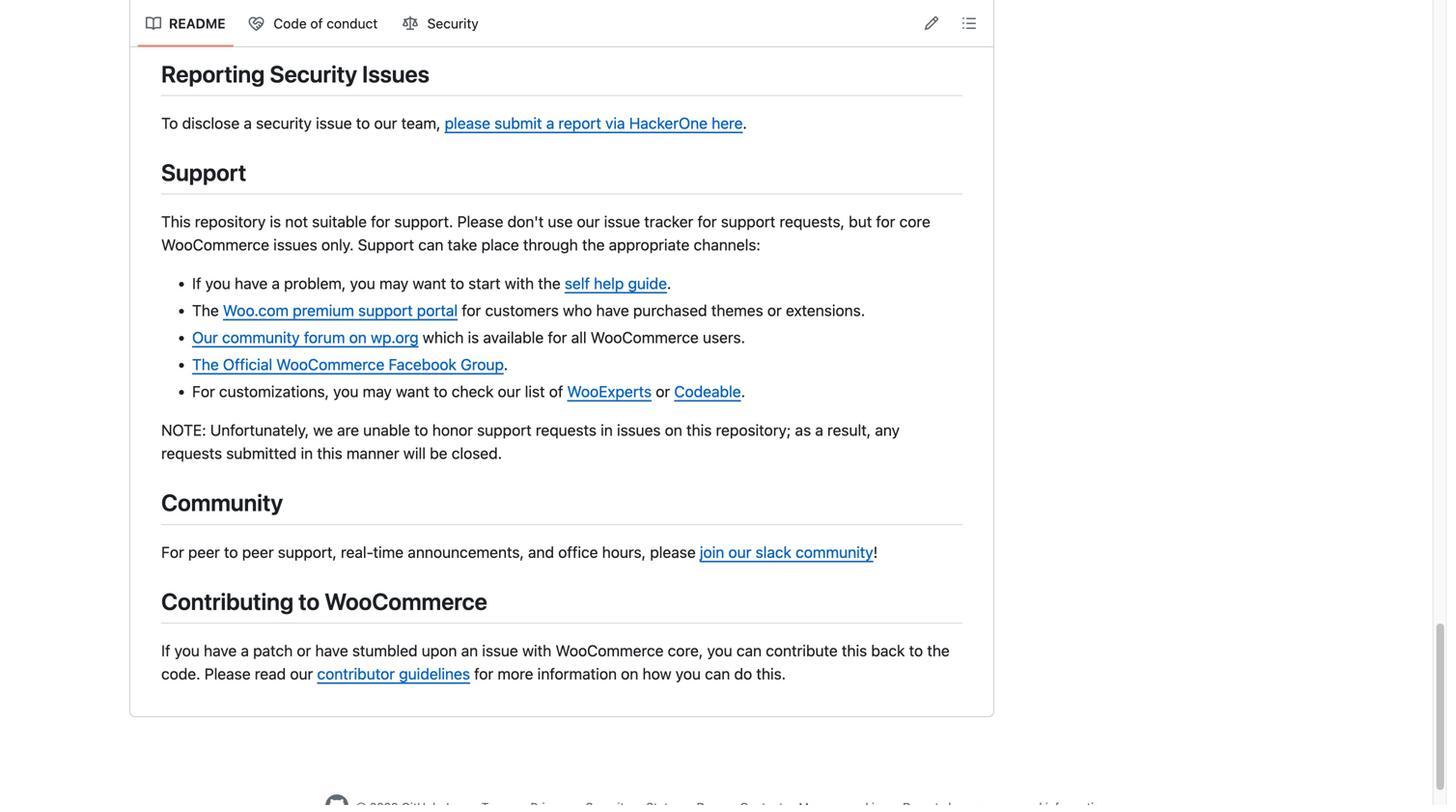Task type: locate. For each thing, give the bounding box(es) containing it.
woocommerce down 'repository' at top
[[161, 236, 269, 254]]

issues
[[274, 236, 318, 254], [617, 421, 661, 440]]

a up woo.com
[[272, 274, 280, 293]]

will
[[404, 444, 426, 463]]

support up wp.org
[[358, 302, 413, 320]]

issue
[[316, 114, 352, 132], [604, 213, 640, 231], [482, 642, 518, 660]]

reporting security issues
[[161, 60, 430, 87]]

use
[[297, 15, 322, 34], [548, 213, 573, 231]]

our left list
[[498, 383, 521, 401]]

wp.org
[[371, 329, 419, 347]]

issue up more
[[482, 642, 518, 660]]

1 vertical spatial issue
[[604, 213, 640, 231]]

0 vertical spatial please
[[457, 213, 504, 231]]

this down 'tools'
[[480, 15, 506, 34]]

tools
[[484, 0, 518, 10]]

edit file image
[[924, 15, 940, 31]]

1 vertical spatial can
[[737, 642, 762, 660]]

core,
[[668, 642, 703, 660]]

0 vertical spatial if
[[192, 274, 201, 293]]

0 horizontal spatial on
[[349, 329, 367, 347]]

community down woo.com
[[222, 329, 300, 347]]

for right suitable
[[371, 213, 390, 231]]

0 horizontal spatial be
[[430, 444, 448, 463]]

if inside if you have a problem, you may want to start with the self help guide . the woo.com premium support portal for customers who have purchased themes or extensions. our community forum on wp.org which is available for all woocommerce users. the official woocommerce facebook group . for customizations, you may want to check our list of wooexperts or codeable .
[[192, 274, 201, 293]]

to
[[868, 0, 882, 10], [356, 114, 370, 132], [451, 274, 465, 293], [434, 383, 448, 401], [414, 421, 428, 440], [224, 543, 238, 562], [299, 588, 320, 615], [910, 642, 924, 660]]

if up the code. at the left
[[161, 642, 170, 660]]

community right 'slack' at the bottom of page
[[796, 543, 874, 562]]

the right back
[[928, 642, 950, 660]]

requests down list
[[536, 421, 597, 440]]

list
[[138, 8, 488, 39]]

woocommerce inside this repository is not suitable for support. please don't use our issue tracker for support requests, but for core woocommerce issues only. support can take place through the appropriate channels:
[[161, 236, 269, 254]]

0 horizontal spatial peer
[[188, 543, 220, 562]]

1 horizontal spatial please
[[457, 213, 504, 231]]

. up the purchased
[[667, 274, 672, 293]]

security inside list
[[427, 15, 479, 31]]

0 vertical spatial security
[[427, 15, 479, 31]]

as
[[795, 421, 811, 440]]

of
[[466, 0, 480, 10], [715, 0, 729, 10], [310, 15, 323, 31], [549, 383, 563, 401]]

0 horizontal spatial for
[[161, 543, 184, 562]]

0 vertical spatial are
[[776, 0, 798, 10]]

use left conduct
[[297, 15, 322, 34]]

number
[[408, 0, 461, 10]]

contributor guidelines link
[[317, 665, 470, 683]]

0 vertical spatial community
[[222, 329, 300, 347]]

facebook
[[389, 356, 457, 374]]

1 horizontal spatial support
[[358, 236, 414, 254]]

code.
[[161, 665, 200, 683]]

1 vertical spatial issues
[[617, 421, 661, 440]]

with up customers
[[505, 274, 534, 293]]

to right intended
[[868, 0, 882, 10]]

this down the codeable
[[687, 421, 712, 440]]

this
[[480, 15, 506, 34], [687, 421, 712, 440], [317, 444, 343, 463], [842, 642, 868, 660]]

be inside : we also have a growing number of tools within our repository. many of these are intended to be utilities and scripts for use in the monorepo, but, this directory may also contain external tools.
[[886, 0, 904, 10]]

0 vertical spatial the
[[192, 302, 219, 320]]

for up note:
[[192, 383, 215, 401]]

0 horizontal spatial or
[[297, 642, 311, 660]]

0 horizontal spatial please
[[205, 665, 251, 683]]

intended
[[802, 0, 864, 10]]

0 vertical spatial on
[[349, 329, 367, 347]]

0 vertical spatial use
[[297, 15, 322, 34]]

1 horizontal spatial requests
[[536, 421, 597, 440]]

1 horizontal spatial in
[[326, 15, 338, 34]]

our right read
[[290, 665, 313, 683]]

1 vertical spatial or
[[656, 383, 671, 401]]

the down growing
[[342, 15, 365, 34]]

0 horizontal spatial requests
[[161, 444, 222, 463]]

2 horizontal spatial or
[[768, 302, 782, 320]]

support
[[721, 213, 776, 231], [358, 302, 413, 320], [477, 421, 532, 440]]

support down disclose
[[161, 159, 247, 186]]

2 horizontal spatial support
[[721, 213, 776, 231]]

0 horizontal spatial is
[[270, 213, 281, 231]]

support up channels:
[[721, 213, 776, 231]]

issue up appropriate
[[604, 213, 640, 231]]

1 horizontal spatial for
[[192, 383, 215, 401]]

requests,
[[780, 213, 845, 231]]

if you have a problem, you may want to start with the self help guide . the woo.com premium support portal for customers who have purchased themes or extensions. our community forum on wp.org which is available for all woocommerce users. the official woocommerce facebook group . for customizations, you may want to check our list of wooexperts or codeable .
[[192, 274, 866, 401]]

2 vertical spatial in
[[301, 444, 313, 463]]

issues down the "wooexperts" link
[[617, 421, 661, 440]]

you up woo.com
[[205, 274, 231, 293]]

2 vertical spatial support
[[477, 421, 532, 440]]

can
[[418, 236, 444, 254], [737, 642, 762, 660], [705, 665, 731, 683]]

0 horizontal spatial and
[[192, 15, 218, 34]]

0 vertical spatial please
[[445, 114, 491, 132]]

for left all
[[548, 329, 567, 347]]

1 vertical spatial be
[[430, 444, 448, 463]]

woocommerce up information
[[556, 642, 664, 660]]

0 vertical spatial with
[[505, 274, 534, 293]]

2 horizontal spatial issue
[[604, 213, 640, 231]]

for inside if you have a problem, you may want to start with the self help guide . the woo.com premium support portal for customers who have purchased themes or extensions. our community forum on wp.org which is available for all woocommerce users. the official woocommerce facebook group . for customizations, you may want to check our list of wooexperts or codeable .
[[192, 383, 215, 401]]

0 horizontal spatial also
[[266, 0, 294, 10]]

if inside if you have a patch or have stumbled upon an issue with woocommerce core, you can contribute this back to the code. please read our
[[161, 642, 170, 660]]

for up channels:
[[698, 213, 717, 231]]

on left how on the left of page
[[621, 665, 639, 683]]

requests
[[536, 421, 597, 440], [161, 444, 222, 463]]

report
[[559, 114, 602, 132]]

woocommerce
[[161, 236, 269, 254], [591, 329, 699, 347], [277, 356, 385, 374], [325, 588, 488, 615], [556, 642, 664, 660]]

1 horizontal spatial is
[[468, 329, 479, 347]]

1 vertical spatial if
[[161, 642, 170, 660]]

issues down not
[[274, 236, 318, 254]]

contributing to woocommerce
[[161, 588, 488, 615]]

or right "patch"
[[297, 642, 311, 660]]

and left scripts in the top of the page
[[192, 15, 218, 34]]

we
[[313, 421, 333, 440]]

1 vertical spatial are
[[337, 421, 359, 440]]

1 horizontal spatial can
[[705, 665, 731, 683]]

users.
[[703, 329, 746, 347]]

1 horizontal spatial use
[[548, 213, 573, 231]]

have up contributor
[[315, 642, 348, 660]]

which
[[423, 329, 464, 347]]

can up do
[[737, 642, 762, 660]]

on
[[349, 329, 367, 347], [665, 421, 683, 440], [621, 665, 639, 683]]

in inside : we also have a growing number of tools within our repository. many of these are intended to be utilities and scripts for use in the monorepo, but, this directory may also contain external tools.
[[326, 15, 338, 34]]

the down our
[[192, 356, 219, 374]]

information
[[538, 665, 617, 683]]

the inside if you have a problem, you may want to start with the self help guide . the woo.com premium support portal for customers who have purchased themes or extensions. our community forum on wp.org which is available for all woocommerce users. the official woocommerce facebook group . for customizations, you may want to check our list of wooexperts or codeable .
[[538, 274, 561, 293]]

1 vertical spatial in
[[601, 421, 613, 440]]

can inside if you have a patch or have stumbled upon an issue with woocommerce core, you can contribute this back to the code. please read our
[[737, 642, 762, 660]]

0 horizontal spatial if
[[161, 642, 170, 660]]

2 horizontal spatial in
[[601, 421, 613, 440]]

patch
[[253, 642, 293, 660]]

our left the team,
[[374, 114, 397, 132]]

this left back
[[842, 642, 868, 660]]

community inside if you have a problem, you may want to start with the self help guide . the woo.com premium support portal for customers who have purchased themes or extensions. our community forum on wp.org which is available for all woocommerce users. the official woocommerce facebook group . for customizations, you may want to check our list of wooexperts or codeable .
[[222, 329, 300, 347]]

1 horizontal spatial please
[[650, 543, 696, 562]]

wooexperts link
[[567, 383, 652, 401]]

with
[[505, 274, 534, 293], [523, 642, 552, 660]]

1 horizontal spatial if
[[192, 274, 201, 293]]

can down 'support.'
[[418, 236, 444, 254]]

please up take
[[457, 213, 504, 231]]

the
[[192, 302, 219, 320], [192, 356, 219, 374]]

can left do
[[705, 665, 731, 683]]

or inside if you have a patch or have stumbled upon an issue with woocommerce core, you can contribute this back to the code. please read our
[[297, 642, 311, 660]]

and left office
[[528, 543, 554, 562]]

who
[[563, 302, 592, 320]]

0 vertical spatial support
[[161, 159, 247, 186]]

the inside this repository is not suitable for support. please don't use our issue tracker for support requests, but for core woocommerce issues only. support can take place through the appropriate channels:
[[582, 236, 605, 254]]

premium
[[293, 302, 354, 320]]

law image
[[403, 16, 418, 31]]

1 peer from the left
[[188, 543, 220, 562]]

be right will
[[430, 444, 448, 463]]

also up code
[[266, 0, 294, 10]]

0 vertical spatial support
[[721, 213, 776, 231]]

0 horizontal spatial in
[[301, 444, 313, 463]]

1 vertical spatial with
[[523, 642, 552, 660]]

. up repository;
[[741, 383, 746, 401]]

our right 'within'
[[568, 0, 591, 10]]

please
[[445, 114, 491, 132], [650, 543, 696, 562]]

can inside this repository is not suitable for support. please don't use our issue tracker for support requests, but for core woocommerce issues only. support can take place through the appropriate channels:
[[418, 236, 444, 254]]

1 horizontal spatial on
[[621, 665, 639, 683]]

use inside : we also have a growing number of tools within our repository. many of these are intended to be utilities and scripts for use in the monorepo, but, this directory may also contain external tools.
[[297, 15, 322, 34]]

on inside if you have a problem, you may want to start with the self help guide . the woo.com premium support portal for customers who have purchased themes or extensions. our community forum on wp.org which is available for all woocommerce users. the official woocommerce facebook group . for customizations, you may want to check our list of wooexperts or codeable .
[[349, 329, 367, 347]]

is inside if you have a problem, you may want to start with the self help guide . the woo.com premium support portal for customers who have purchased themes or extensions. our community forum on wp.org which is available for all woocommerce users. the official woocommerce facebook group . for customizations, you may want to check our list of wooexperts or codeable .
[[468, 329, 479, 347]]

code of conduct image
[[249, 16, 264, 31]]

may down repository.
[[577, 15, 606, 34]]

.
[[743, 114, 747, 132], [667, 274, 672, 293], [504, 356, 508, 374], [741, 383, 746, 401]]

1 horizontal spatial be
[[886, 0, 904, 10]]

woocommerce down time
[[325, 588, 488, 615]]

only.
[[322, 236, 354, 254]]

repository.
[[595, 0, 669, 10]]

or left codeable link
[[656, 383, 671, 401]]

1 vertical spatial security
[[270, 60, 357, 87]]

1 vertical spatial please
[[650, 543, 696, 562]]

if for if you have a patch or have stumbled upon an issue with woocommerce core, you can contribute this back to the code. please read our
[[161, 642, 170, 660]]

1 vertical spatial the
[[192, 356, 219, 374]]

1 vertical spatial may
[[380, 274, 409, 293]]

1 vertical spatial is
[[468, 329, 479, 347]]

homepage image
[[325, 795, 349, 806]]

for right but
[[876, 213, 896, 231]]

1 horizontal spatial or
[[656, 383, 671, 401]]

is inside this repository is not suitable for support. please don't use our issue tracker for support requests, but for core woocommerce issues only. support can take place through the appropriate channels:
[[270, 213, 281, 231]]

issues inside note: unfortunately, we are unable to honor support requests in issues on this repository; as a result, any requests submitted in this manner will be closed.
[[617, 421, 661, 440]]

1 the from the top
[[192, 302, 219, 320]]

1 horizontal spatial support
[[477, 421, 532, 440]]

1 vertical spatial requests
[[161, 444, 222, 463]]

the
[[342, 15, 365, 34], [582, 236, 605, 254], [538, 274, 561, 293], [928, 642, 950, 660]]

2 vertical spatial issue
[[482, 642, 518, 660]]

of right code
[[310, 15, 323, 31]]

of up "external"
[[715, 0, 729, 10]]

to right back
[[910, 642, 924, 660]]

1 vertical spatial support
[[358, 236, 414, 254]]

2 horizontal spatial can
[[737, 642, 762, 660]]

the left the self
[[538, 274, 561, 293]]

woocommerce inside if you have a patch or have stumbled upon an issue with woocommerce core, you can contribute this back to the code. please read our
[[556, 642, 664, 660]]

requests down note:
[[161, 444, 222, 463]]

through
[[523, 236, 578, 254]]

our inside if you have a patch or have stumbled upon an issue with woocommerce core, you can contribute this back to the code. please read our
[[290, 665, 313, 683]]

are up tools.
[[776, 0, 798, 10]]

0 vertical spatial may
[[577, 15, 606, 34]]

external
[[698, 15, 754, 34]]

code of conduct
[[274, 15, 378, 31]]

list containing readme
[[138, 8, 488, 39]]

please left read
[[205, 665, 251, 683]]

2 the from the top
[[192, 356, 219, 374]]

this.
[[757, 665, 786, 683]]

1 vertical spatial also
[[610, 15, 638, 34]]

with up contributor guidelines for more information on how you can do this.
[[523, 642, 552, 660]]

support
[[161, 159, 247, 186], [358, 236, 414, 254]]

please left join
[[650, 543, 696, 562]]

for down community
[[161, 543, 184, 562]]

help
[[594, 274, 624, 293]]

2 vertical spatial or
[[297, 642, 311, 660]]

start
[[469, 274, 501, 293]]

office
[[559, 543, 598, 562]]

0 horizontal spatial support
[[358, 302, 413, 320]]

peer
[[188, 543, 220, 562], [242, 543, 274, 562]]

for right the code of conduct image
[[274, 15, 293, 34]]

and
[[192, 15, 218, 34], [528, 543, 554, 562]]

1 vertical spatial use
[[548, 213, 573, 231]]

1 horizontal spatial security
[[427, 15, 479, 31]]

in right code
[[326, 15, 338, 34]]

security down code of conduct link on the left of the page
[[270, 60, 357, 87]]

1 vertical spatial please
[[205, 665, 251, 683]]

0 horizontal spatial issue
[[316, 114, 352, 132]]

any
[[875, 421, 900, 440]]

a left "patch"
[[241, 642, 249, 660]]

to inside if you have a patch or have stumbled upon an issue with woocommerce core, you can contribute this back to the code. please read our
[[910, 642, 924, 660]]

announcements,
[[408, 543, 524, 562]]

0 vertical spatial for
[[192, 383, 215, 401]]

on up the official woocommerce facebook group link
[[349, 329, 367, 347]]

monorepo,
[[369, 15, 445, 34]]

0 horizontal spatial use
[[297, 15, 322, 34]]

1 vertical spatial support
[[358, 302, 413, 320]]

note:
[[161, 421, 206, 440]]

0 vertical spatial can
[[418, 236, 444, 254]]

issues inside this repository is not suitable for support. please don't use our issue tracker for support requests, but for core woocommerce issues only. support can take place through the appropriate channels:
[[274, 236, 318, 254]]

:
[[231, 0, 235, 10]]

of inside if you have a problem, you may want to start with the self help guide . the woo.com premium support portal for customers who have purchased themes or extensions. our community forum on wp.org which is available for all woocommerce users. the official woocommerce facebook group . for customizations, you may want to check our list of wooexperts or codeable .
[[549, 383, 563, 401]]

0 vertical spatial issues
[[274, 236, 318, 254]]

closed.
[[452, 444, 502, 463]]

1 horizontal spatial community
[[796, 543, 874, 562]]

hours,
[[602, 543, 646, 562]]

our
[[192, 329, 218, 347]]

you right core, at bottom left
[[707, 642, 733, 660]]

1 vertical spatial community
[[796, 543, 874, 562]]

security down "number"
[[427, 15, 479, 31]]

may up wp.org
[[380, 274, 409, 293]]

2 horizontal spatial on
[[665, 421, 683, 440]]

this inside : we also have a growing number of tools within our repository. many of these are intended to be utilities and scripts for use in the monorepo, but, this directory may also contain external tools.
[[480, 15, 506, 34]]

forum
[[304, 329, 345, 347]]

1 vertical spatial and
[[528, 543, 554, 562]]

use inside this repository is not suitable for support. please don't use our issue tracker for support requests, but for core woocommerce issues only. support can take place through the appropriate channels:
[[548, 213, 573, 231]]

0 vertical spatial is
[[270, 213, 281, 231]]

0 horizontal spatial issues
[[274, 236, 318, 254]]

please right the team,
[[445, 114, 491, 132]]

use up "through" at the left top of page
[[548, 213, 573, 231]]

support up closed.
[[477, 421, 532, 440]]

a right as
[[816, 421, 824, 440]]

may up unable
[[363, 383, 392, 401]]

0 horizontal spatial community
[[222, 329, 300, 347]]

a up conduct
[[335, 0, 344, 10]]

an
[[461, 642, 478, 660]]

a
[[335, 0, 344, 10], [244, 114, 252, 132], [546, 114, 555, 132], [272, 274, 280, 293], [816, 421, 824, 440], [241, 642, 249, 660]]

tracker
[[645, 213, 694, 231]]

want up portal
[[413, 274, 446, 293]]

scripts
[[222, 15, 270, 34]]

0 vertical spatial issue
[[316, 114, 352, 132]]

may
[[577, 15, 606, 34], [380, 274, 409, 293], [363, 383, 392, 401]]

0 vertical spatial be
[[886, 0, 904, 10]]

customizations,
[[219, 383, 329, 401]]

to down "support,"
[[299, 588, 320, 615]]

1 horizontal spatial issues
[[617, 421, 661, 440]]

1 horizontal spatial and
[[528, 543, 554, 562]]

support down 'support.'
[[358, 236, 414, 254]]

issue inside this repository is not suitable for support. please don't use our issue tracker for support requests, but for core woocommerce issues only. support can take place through the appropriate channels:
[[604, 213, 640, 231]]

1 horizontal spatial also
[[610, 15, 638, 34]]

peer down community
[[188, 543, 220, 562]]

0 vertical spatial in
[[326, 15, 338, 34]]

be left utilities
[[886, 0, 904, 10]]

woocommerce down the forum
[[277, 356, 385, 374]]

1 horizontal spatial are
[[776, 0, 798, 10]]

is up group at the top of page
[[468, 329, 479, 347]]

2 vertical spatial on
[[621, 665, 639, 683]]

our up "through" at the left top of page
[[577, 213, 600, 231]]

on down the codeable
[[665, 421, 683, 440]]

you
[[205, 274, 231, 293], [350, 274, 376, 293], [333, 383, 359, 401], [174, 642, 200, 660], [707, 642, 733, 660], [676, 665, 701, 683]]

be
[[886, 0, 904, 10], [430, 444, 448, 463]]

in right submitted
[[301, 444, 313, 463]]

0 horizontal spatial are
[[337, 421, 359, 440]]

in down the "wooexperts" link
[[601, 421, 613, 440]]



Task type: describe. For each thing, give the bounding box(es) containing it.
have down self help guide link
[[596, 302, 629, 320]]

contain
[[642, 15, 694, 34]]

a inside : we also have a growing number of tools within our repository. many of these are intended to be utilities and scripts for use in the monorepo, but, this directory may also contain external tools.
[[335, 0, 344, 10]]

a left security
[[244, 114, 252, 132]]

issue inside if you have a patch or have stumbled upon an issue with woocommerce core, you can contribute this back to the code. please read our
[[482, 642, 518, 660]]

contributor
[[317, 665, 395, 683]]

2 peer from the left
[[242, 543, 274, 562]]

readme
[[169, 15, 226, 31]]

a inside if you have a patch or have stumbled upon an issue with woocommerce core, you can contribute this back to the code. please read our
[[241, 642, 249, 660]]

community
[[161, 489, 283, 516]]

join our slack community link
[[700, 543, 874, 562]]

suitable
[[312, 213, 367, 231]]

our inside : we also have a growing number of tools within our repository. many of these are intended to be utilities and scripts for use in the monorepo, but, this directory may also contain external tools.
[[568, 0, 591, 10]]

: we also have a growing number of tools within our repository. many of these are intended to be utilities and scripts for use in the monorepo, but, this directory may also contain external tools.
[[192, 0, 957, 34]]

have down the contributing
[[204, 642, 237, 660]]

be inside note: unfortunately, we are unable to honor support requests in issues on this repository; as a result, any requests submitted in this manner will be closed.
[[430, 444, 448, 463]]

place
[[482, 236, 519, 254]]

manner
[[347, 444, 400, 463]]

available
[[483, 329, 544, 347]]

to inside : we also have a growing number of tools within our repository. many of these are intended to be utilities and scripts for use in the monorepo, but, this directory may also contain external tools.
[[868, 0, 882, 10]]

to
[[161, 114, 178, 132]]

our inside if you have a problem, you may want to start with the self help guide . the woo.com premium support portal for customers who have purchased themes or extensions. our community forum on wp.org which is available for all woocommerce users. the official woocommerce facebook group . for customizations, you may want to check our list of wooexperts or codeable .
[[498, 383, 521, 401]]

appropriate
[[609, 236, 690, 254]]

you down the official woocommerce facebook group link
[[333, 383, 359, 401]]

. down available
[[504, 356, 508, 374]]

contributor guidelines for more information on how you can do this.
[[317, 665, 786, 683]]

unable
[[363, 421, 410, 440]]

real-
[[341, 543, 373, 562]]

the inside if you have a patch or have stumbled upon an issue with woocommerce core, you can contribute this back to the code. please read our
[[928, 642, 950, 660]]

you down core, at bottom left
[[676, 665, 701, 683]]

join
[[700, 543, 725, 562]]

to inside note: unfortunately, we are unable to honor support requests in issues on this repository; as a result, any requests submitted in this manner will be closed.
[[414, 421, 428, 440]]

tools.
[[758, 15, 797, 34]]

official
[[223, 356, 272, 374]]

more
[[498, 665, 534, 683]]

for down start
[[462, 302, 481, 320]]

woo.com
[[223, 302, 289, 320]]

this inside if you have a patch or have stumbled upon an issue with woocommerce core, you can contribute this back to the code. please read our
[[842, 642, 868, 660]]

code of conduct link
[[241, 8, 387, 39]]

woo.com premium support portal link
[[223, 302, 458, 320]]

core
[[900, 213, 931, 231]]

our inside this repository is not suitable for support. please don't use our issue tracker for support requests, but for core woocommerce issues only. support can take place through the appropriate channels:
[[577, 213, 600, 231]]

slack
[[756, 543, 792, 562]]

repository;
[[716, 421, 791, 440]]

utilities
[[908, 0, 957, 10]]

with inside if you have a patch or have stumbled upon an issue with woocommerce core, you can contribute this back to the code. please read our
[[523, 642, 552, 660]]

0 vertical spatial want
[[413, 274, 446, 293]]

this down we
[[317, 444, 343, 463]]

but
[[849, 213, 872, 231]]

channels:
[[694, 236, 761, 254]]

have inside : we also have a growing number of tools within our repository. many of these are intended to be utilities and scripts for use in the monorepo, but, this directory may also contain external tools.
[[298, 0, 331, 10]]

self help guide link
[[565, 274, 667, 293]]

the official woocommerce facebook group link
[[192, 356, 504, 374]]

reporting
[[161, 60, 265, 87]]

0 vertical spatial also
[[266, 0, 294, 10]]

code
[[274, 15, 307, 31]]

here
[[712, 114, 743, 132]]

and inside : we also have a growing number of tools within our repository. many of these are intended to be utilities and scripts for use in the monorepo, but, this directory may also contain external tools.
[[192, 15, 218, 34]]

to left check
[[434, 383, 448, 401]]

are inside note: unfortunately, we are unable to honor support requests in issues on this repository; as a result, any requests submitted in this manner will be closed.
[[337, 421, 359, 440]]

support inside if you have a problem, you may want to start with the self help guide . the woo.com premium support portal for customers who have purchased themes or extensions. our community forum on wp.org which is available for all woocommerce users. the official woocommerce facebook group . for customizations, you may want to check our list of wooexperts or codeable .
[[358, 302, 413, 320]]

this repository is not suitable for support. please don't use our issue tracker for support requests, but for core woocommerce issues only. support can take place through the appropriate channels:
[[161, 213, 931, 254]]

don't
[[508, 213, 544, 231]]

conduct
[[327, 15, 378, 31]]

repository
[[195, 213, 266, 231]]

!
[[874, 543, 878, 562]]

the inside : we also have a growing number of tools within our repository. many of these are intended to be utilities and scripts for use in the monorepo, but, this directory may also contain external tools.
[[342, 15, 365, 34]]

take
[[448, 236, 478, 254]]

0 horizontal spatial security
[[270, 60, 357, 87]]

readme link
[[138, 8, 233, 39]]

for inside : we also have a growing number of tools within our repository. many of these are intended to be utilities and scripts for use in the monorepo, but, this directory may also contain external tools.
[[274, 15, 293, 34]]

support,
[[278, 543, 337, 562]]

unfortunately,
[[210, 421, 309, 440]]

support inside note: unfortunately, we are unable to honor support requests in issues on this repository; as a result, any requests submitted in this manner will be closed.
[[477, 421, 532, 440]]

list
[[525, 383, 545, 401]]

to left start
[[451, 274, 465, 293]]

portal
[[417, 302, 458, 320]]

note: unfortunately, we are unable to honor support requests in issues on this repository; as a result, any requests submitted in this manner will be closed.
[[161, 421, 900, 463]]

support inside this repository is not suitable for support. please don't use our issue tracker for support requests, but for core woocommerce issues only. support can take place through the appropriate channels:
[[358, 236, 414, 254]]

customers
[[485, 302, 559, 320]]

group
[[461, 356, 504, 374]]

submit
[[495, 114, 542, 132]]

are inside : we also have a growing number of tools within our repository. many of these are intended to be utilities and scripts for use in the monorepo, but, this directory may also contain external tools.
[[776, 0, 798, 10]]

. right hackerone
[[743, 114, 747, 132]]

please inside if you have a patch or have stumbled upon an issue with woocommerce core, you can contribute this back to the code. please read our
[[205, 665, 251, 683]]

for peer to peer support, real-time announcements, and office hours, please join our slack community !
[[161, 543, 878, 562]]

of up "but,"
[[466, 0, 480, 10]]

back
[[872, 642, 905, 660]]

to up the contributing
[[224, 543, 238, 562]]

a left the report
[[546, 114, 555, 132]]

problem,
[[284, 274, 346, 293]]

team,
[[401, 114, 441, 132]]

have up woo.com
[[235, 274, 268, 293]]

directory
[[510, 15, 573, 34]]

we
[[239, 0, 262, 10]]

these
[[733, 0, 772, 10]]

self
[[565, 274, 590, 293]]

time
[[373, 543, 404, 562]]

if for if you have a problem, you may want to start with the self help guide . the woo.com premium support portal for customers who have purchased themes or extensions. our community forum on wp.org which is available for all woocommerce users. the official woocommerce facebook group . for customizations, you may want to check our list of wooexperts or codeable .
[[192, 274, 201, 293]]

of inside list
[[310, 15, 323, 31]]

but,
[[449, 15, 476, 34]]

hackerone
[[630, 114, 708, 132]]

extensions.
[[786, 302, 866, 320]]

outline image
[[962, 15, 977, 31]]

book image
[[146, 16, 161, 31]]

0 horizontal spatial please
[[445, 114, 491, 132]]

0 horizontal spatial support
[[161, 159, 247, 186]]

themes
[[712, 302, 764, 320]]

guidelines
[[399, 665, 470, 683]]

not
[[285, 213, 308, 231]]

2 vertical spatial may
[[363, 383, 392, 401]]

contributing
[[161, 588, 294, 615]]

security link
[[395, 8, 488, 39]]

support inside this repository is not suitable for support. please don't use our issue tracker for support requests, but for core woocommerce issues only. support can take place through the appropriate channels:
[[721, 213, 776, 231]]

if you have a patch or have stumbled upon an issue with woocommerce core, you can contribute this back to the code. please read our
[[161, 642, 950, 683]]

submitted
[[226, 444, 297, 463]]

1 vertical spatial want
[[396, 383, 430, 401]]

wooexperts
[[567, 383, 652, 401]]

0 vertical spatial or
[[768, 302, 782, 320]]

upon
[[422, 642, 457, 660]]

guide
[[628, 274, 667, 293]]

do
[[735, 665, 753, 683]]

support.
[[394, 213, 453, 231]]

issues
[[362, 60, 430, 87]]

you up the code. at the left
[[174, 642, 200, 660]]

our right join
[[729, 543, 752, 562]]

honor
[[432, 421, 473, 440]]

check
[[452, 383, 494, 401]]

woocommerce down the purchased
[[591, 329, 699, 347]]

to left the team,
[[356, 114, 370, 132]]

may inside : we also have a growing number of tools within our repository. many of these are intended to be utilities and scripts for use in the monorepo, but, this directory may also contain external tools.
[[577, 15, 606, 34]]

please inside this repository is not suitable for support. please don't use our issue tracker for support requests, but for core woocommerce issues only. support can take place through the appropriate channels:
[[457, 213, 504, 231]]

with inside if you have a problem, you may want to start with the self help guide . the woo.com premium support portal for customers who have purchased themes or extensions. our community forum on wp.org which is available for all woocommerce users. the official woocommerce facebook group . for customizations, you may want to check our list of wooexperts or codeable .
[[505, 274, 534, 293]]

for down an
[[474, 665, 494, 683]]

via
[[606, 114, 625, 132]]

you up woo.com premium support portal link
[[350, 274, 376, 293]]

a inside note: unfortunately, we are unable to honor support requests in issues on this repository; as a result, any requests submitted in this manner will be closed.
[[816, 421, 824, 440]]

1 vertical spatial for
[[161, 543, 184, 562]]

to disclose a security issue to our team, please submit a report via hackerone here .
[[161, 114, 747, 132]]

a inside if you have a problem, you may want to start with the self help guide . the woo.com premium support portal for customers who have purchased themes or extensions. our community forum on wp.org which is available for all woocommerce users. the official woocommerce facebook group . for customizations, you may want to check our list of wooexperts or codeable .
[[272, 274, 280, 293]]

on inside note: unfortunately, we are unable to honor support requests in issues on this repository; as a result, any requests submitted in this manner will be closed.
[[665, 421, 683, 440]]



Task type: vqa. For each thing, say whether or not it's contained in the screenshot.


